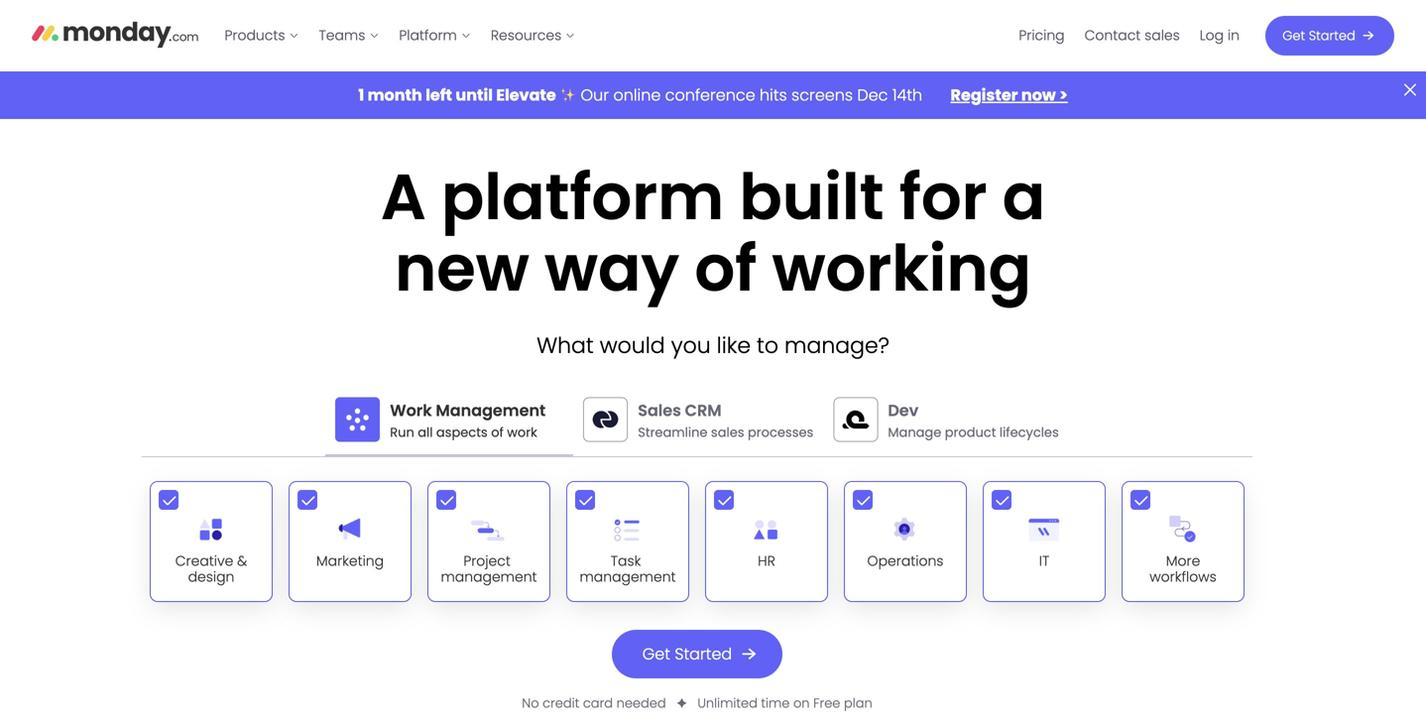 Task type: describe. For each thing, give the bounding box(es) containing it.
it image
[[1024, 510, 1064, 549]]

task
[[611, 551, 641, 571]]

14th
[[893, 84, 923, 106]]

project management image
[[469, 510, 509, 549]]

register
[[951, 84, 1018, 106]]

sales crm streamline sales processes
[[638, 399, 814, 441]]

new
[[395, 224, 529, 313]]

platform link
[[389, 20, 481, 52]]

Creative & design checkbox
[[150, 481, 273, 602]]

hr
[[758, 551, 775, 571]]

credit
[[543, 694, 580, 712]]

log
[[1200, 26, 1224, 45]]

get for the topmost get started button
[[1283, 27, 1305, 45]]

screens
[[792, 84, 853, 106]]

left
[[426, 84, 452, 106]]

until
[[456, 84, 493, 106]]

of inside work management run all aspects of work
[[491, 424, 504, 441]]

what
[[537, 330, 594, 361]]

work
[[507, 424, 537, 441]]

online
[[613, 84, 661, 106]]

task image
[[608, 510, 648, 549]]

pricing link
[[1009, 20, 1075, 52]]

platform
[[441, 153, 724, 242]]

sales inside button
[[1145, 26, 1180, 45]]

more
[[1166, 551, 1200, 571]]

like
[[717, 330, 751, 361]]

processes
[[748, 424, 814, 441]]

More workflows checkbox
[[1122, 481, 1245, 602]]

new way of working
[[395, 224, 1032, 313]]

would
[[600, 330, 665, 361]]

workflows
[[1150, 567, 1217, 587]]

built
[[739, 153, 884, 242]]

a
[[1002, 153, 1046, 242]]

dec
[[857, 84, 888, 106]]

dev
[[888, 399, 919, 422]]

list containing products
[[215, 0, 585, 71]]

you
[[671, 330, 711, 361]]

design
[[188, 567, 234, 587]]

0 horizontal spatial get started button
[[612, 630, 783, 678]]

monday.com logo image
[[32, 13, 199, 55]]

IT checkbox
[[983, 481, 1106, 602]]

wm dark image
[[335, 397, 380, 442]]

started for the leftmost get started button
[[675, 643, 732, 665]]

product
[[945, 424, 996, 441]]

conference
[[665, 84, 755, 106]]

task management
[[580, 551, 676, 587]]

register now >
[[951, 84, 1068, 106]]

operations
[[867, 551, 944, 571]]

resources
[[491, 26, 562, 45]]

what would you like to manage?
[[537, 330, 890, 361]]

log in
[[1200, 26, 1240, 45]]

crm dark image
[[583, 397, 628, 442]]

more workflows
[[1150, 551, 1217, 587]]

manage?
[[785, 330, 890, 361]]



Task type: vqa. For each thing, say whether or not it's contained in the screenshot.
left The Experts
no



Task type: locate. For each thing, give the bounding box(es) containing it.
our
[[581, 84, 609, 106]]

sales
[[1145, 26, 1180, 45], [711, 424, 744, 441]]

1 horizontal spatial sales
[[1145, 26, 1180, 45]]

>
[[1059, 84, 1068, 106]]

of up like
[[695, 224, 757, 313]]

list containing pricing
[[1009, 0, 1250, 71]]

crm
[[685, 399, 722, 422]]

0 vertical spatial started
[[1309, 27, 1356, 45]]

it
[[1039, 551, 1050, 571]]

project
[[464, 551, 511, 571]]

get started
[[1283, 27, 1356, 45], [643, 643, 732, 665]]

1 vertical spatial get
[[643, 643, 670, 665]]

1 management from the left
[[441, 567, 537, 587]]

aspects
[[436, 424, 488, 441]]

project management
[[441, 551, 537, 587]]

creative
[[175, 551, 233, 571]]

log in link
[[1190, 20, 1250, 52]]

group containing creative & design
[[142, 473, 1253, 610]]

0 horizontal spatial management
[[441, 567, 537, 587]]

time
[[761, 694, 790, 712]]

started up no credit card needed   ✦    unlimited time on free plan
[[675, 643, 732, 665]]

dev color image
[[833, 397, 878, 442]]

get started button right the in
[[1266, 16, 1395, 56]]

of down management
[[491, 424, 504, 441]]

0 horizontal spatial list
[[215, 0, 585, 71]]

dev manage product lifecycles
[[888, 399, 1059, 441]]

get started button up no credit card needed   ✦    unlimited time on free plan
[[612, 630, 783, 678]]

group
[[142, 473, 1253, 610]]

management inside checkbox
[[441, 567, 537, 587]]

0 vertical spatial of
[[695, 224, 757, 313]]

management
[[441, 567, 537, 587], [580, 567, 676, 587]]

Operations checkbox
[[844, 481, 967, 602]]

contact
[[1085, 26, 1141, 45]]

sales inside sales crm streamline sales processes
[[711, 424, 744, 441]]

get started button
[[1266, 16, 1395, 56], [612, 630, 783, 678]]

a
[[381, 153, 426, 242]]

started right the in
[[1309, 27, 1356, 45]]

on
[[793, 694, 810, 712]]

get started inside main element
[[1283, 27, 1356, 45]]

1 horizontal spatial of
[[695, 224, 757, 313]]

management for project
[[441, 567, 537, 587]]

get for the leftmost get started button
[[643, 643, 670, 665]]

teams link
[[309, 20, 389, 52]]

no credit card needed   ✦    unlimited time on free plan
[[522, 694, 873, 712]]

0 vertical spatial get
[[1283, 27, 1305, 45]]

run
[[390, 424, 414, 441]]

get started up ✦
[[643, 643, 732, 665]]

wm color image
[[335, 397, 380, 442]]

1 month left until elevate ✨ our online conference hits screens dec 14th
[[358, 84, 927, 106]]

management down 'project management' icon
[[441, 567, 537, 587]]

hits
[[760, 84, 787, 106]]

all
[[418, 424, 433, 441]]

✦
[[677, 694, 687, 712]]

a platform built for a
[[381, 153, 1046, 242]]

management down task image
[[580, 567, 676, 587]]

1 horizontal spatial get started
[[1283, 27, 1356, 45]]

main element
[[215, 0, 1395, 71]]

0 vertical spatial get started
[[1283, 27, 1356, 45]]

1 horizontal spatial started
[[1309, 27, 1356, 45]]

for
[[899, 153, 987, 242]]

✨
[[561, 84, 576, 106]]

marketing
[[316, 551, 384, 571]]

resources link
[[481, 20, 585, 52]]

started
[[1309, 27, 1356, 45], [675, 643, 732, 665]]

creative & design
[[175, 551, 247, 587]]

products
[[225, 26, 285, 45]]

0 horizontal spatial get started
[[643, 643, 732, 665]]

contact sales
[[1085, 26, 1180, 45]]

0 horizontal spatial get
[[643, 643, 670, 665]]

1 horizontal spatial list
[[1009, 0, 1250, 71]]

work
[[390, 399, 432, 422]]

list
[[215, 0, 585, 71], [1009, 0, 1250, 71]]

manage
[[888, 424, 942, 441]]

get inside main element
[[1283, 27, 1305, 45]]

pricing
[[1019, 26, 1065, 45]]

more image
[[1163, 510, 1203, 549]]

1 vertical spatial started
[[675, 643, 732, 665]]

Project management checkbox
[[427, 481, 550, 602]]

contact sales button
[[1075, 20, 1190, 52]]

unlimited
[[698, 694, 758, 712]]

management inside option
[[580, 567, 676, 587]]

get up needed
[[643, 643, 670, 665]]

sales right contact
[[1145, 26, 1180, 45]]

HR checkbox
[[705, 481, 828, 602]]

1 vertical spatial get started button
[[612, 630, 783, 678]]

to
[[757, 330, 779, 361]]

started inside main element
[[1309, 27, 1356, 45]]

hr image
[[747, 510, 786, 549]]

Marketing checkbox
[[289, 481, 412, 602]]

0 horizontal spatial of
[[491, 424, 504, 441]]

way
[[545, 224, 680, 313]]

lifecycles
[[1000, 424, 1059, 441]]

1 list from the left
[[215, 0, 585, 71]]

needed
[[617, 694, 666, 712]]

management for task
[[580, 567, 676, 587]]

2 list from the left
[[1009, 0, 1250, 71]]

platform
[[399, 26, 457, 45]]

get started right the in
[[1283, 27, 1356, 45]]

0 vertical spatial sales
[[1145, 26, 1180, 45]]

register now > link
[[951, 84, 1068, 106]]

dev dark image
[[833, 397, 878, 442]]

month
[[368, 84, 422, 106]]

0 horizontal spatial started
[[675, 643, 732, 665]]

1 horizontal spatial management
[[580, 567, 676, 587]]

1 vertical spatial get started
[[643, 643, 732, 665]]

1 vertical spatial sales
[[711, 424, 744, 441]]

started for the topmost get started button
[[1309, 27, 1356, 45]]

in
[[1228, 26, 1240, 45]]

Task management checkbox
[[566, 481, 689, 602]]

products link
[[215, 20, 309, 52]]

get started for the topmost get started button
[[1283, 27, 1356, 45]]

crm color image
[[583, 397, 628, 442]]

creative design image
[[191, 510, 231, 549]]

no
[[522, 694, 539, 712]]

of
[[695, 224, 757, 313], [491, 424, 504, 441]]

marketing image
[[330, 510, 370, 549]]

card
[[583, 694, 613, 712]]

streamline
[[638, 424, 708, 441]]

1 horizontal spatial get started button
[[1266, 16, 1395, 56]]

sales
[[638, 399, 681, 422]]

get right the in
[[1283, 27, 1305, 45]]

plan
[[844, 694, 873, 712]]

sales down crm
[[711, 424, 744, 441]]

ops image
[[885, 510, 926, 549]]

working
[[772, 224, 1032, 313]]

&
[[237, 551, 247, 571]]

1 vertical spatial of
[[491, 424, 504, 441]]

management
[[436, 399, 546, 422]]

work management run all aspects of work
[[390, 399, 546, 441]]

get
[[1283, 27, 1305, 45], [643, 643, 670, 665]]

2 management from the left
[[580, 567, 676, 587]]

0 vertical spatial get started button
[[1266, 16, 1395, 56]]

1
[[358, 84, 364, 106]]

0 horizontal spatial sales
[[711, 424, 744, 441]]

get started for the leftmost get started button
[[643, 643, 732, 665]]

now
[[1022, 84, 1056, 106]]

free
[[813, 694, 840, 712]]

teams
[[319, 26, 365, 45]]

1 horizontal spatial get
[[1283, 27, 1305, 45]]

elevate
[[496, 84, 556, 106]]



